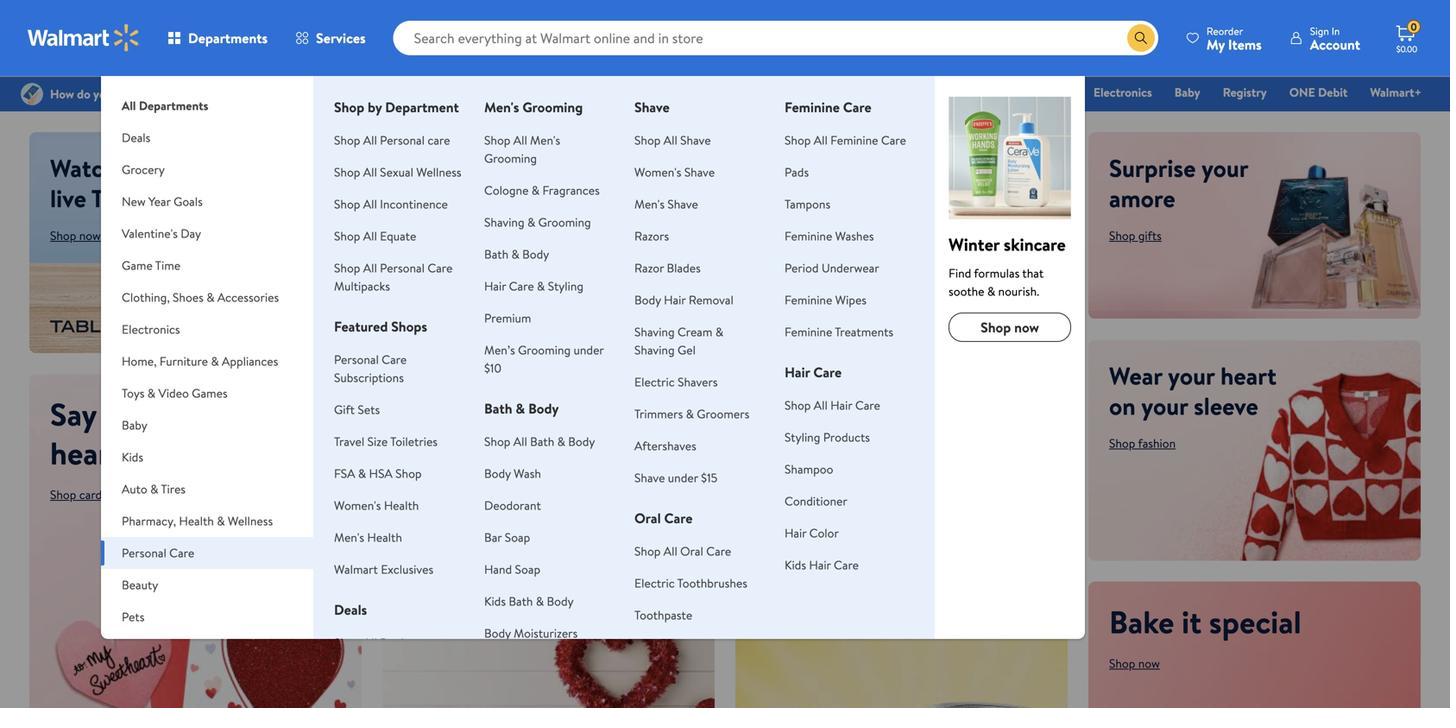 Task type: vqa. For each thing, say whether or not it's contained in the screenshot.
Record
yes



Task type: locate. For each thing, give the bounding box(es) containing it.
0 vertical spatial electronics
[[1094, 84, 1153, 101]]

1 horizontal spatial shop now
[[981, 318, 1040, 337]]

all left the equate
[[363, 228, 377, 244]]

2 horizontal spatial now
[[1139, 655, 1161, 672]]

home link
[[1032, 83, 1079, 101]]

1 vertical spatial heart
[[50, 431, 122, 475]]

grocery for grocery
[[122, 161, 165, 178]]

fragrances
[[543, 182, 600, 199]]

valentine's
[[708, 84, 765, 101], [122, 225, 178, 242]]

new year goals button
[[101, 186, 314, 218]]

shaving left gel
[[635, 342, 675, 358]]

shop inside shop all personal care multipacks
[[334, 260, 361, 276]]

1 vertical spatial time
[[155, 257, 181, 274]]

0 vertical spatial it
[[104, 393, 124, 436]]

0 vertical spatial electric
[[635, 374, 675, 390]]

shop now for watch & record live tv
[[50, 227, 101, 244]]

0 horizontal spatial now
[[79, 227, 101, 244]]

1 horizontal spatial grocery
[[578, 84, 620, 101]]

it inside say it from the heart
[[104, 393, 124, 436]]

shop cards link
[[50, 486, 107, 503]]

grocery right "deals" link
[[578, 84, 620, 101]]

all inside shop all men's grooming
[[514, 132, 528, 149]]

2 vertical spatial shop now
[[1110, 655, 1161, 672]]

shop gifts
[[1110, 227, 1162, 244]]

1 horizontal spatial electronics
[[1094, 84, 1153, 101]]

under left "$15"
[[668, 469, 699, 486]]

hand soap
[[485, 561, 541, 578]]

home for home
[[1040, 84, 1072, 101]]

shop by department
[[334, 98, 459, 117]]

0 horizontal spatial women's
[[334, 497, 381, 514]]

0 horizontal spatial home
[[122, 640, 154, 657]]

feminine down feminine wipes
[[785, 323, 833, 340]]

women's shave link
[[635, 164, 715, 181]]

valentine's down walmart site-wide search box
[[708, 84, 765, 101]]

health down hsa
[[384, 497, 419, 514]]

sexual
[[380, 164, 414, 181]]

1 horizontal spatial time
[[929, 84, 955, 101]]

care down bath & body link
[[509, 278, 534, 295]]

2 electric from the top
[[635, 575, 675, 592]]

personal inside dropdown button
[[122, 545, 167, 561]]

it for from
[[104, 393, 124, 436]]

1 horizontal spatial home
[[1040, 84, 1072, 101]]

women's up men's shave
[[635, 164, 682, 181]]

0 vertical spatial bath & body
[[485, 246, 550, 263]]

electronics for electronics link
[[1094, 84, 1153, 101]]

registry link
[[1216, 83, 1275, 101]]

women's up men's health
[[334, 497, 381, 514]]

valentine's inside "dropdown button"
[[122, 225, 178, 242]]

fsa & hsa shop
[[334, 465, 422, 482]]

shop gifts link
[[1110, 227, 1162, 244]]

home right fashion at the top right of the page
[[1040, 84, 1072, 101]]

0 horizontal spatial shop now
[[50, 227, 101, 244]]

valentine's day
[[708, 84, 788, 101], [122, 225, 201, 242]]

deals
[[527, 84, 556, 101], [122, 129, 151, 146], [334, 600, 367, 619], [380, 634, 409, 651]]

travel size toiletries link
[[334, 433, 438, 450]]

winter for skincare
[[949, 232, 1000, 257]]

from
[[131, 393, 198, 436]]

valentine's down year
[[122, 225, 178, 242]]

& inside the watch & record live tv
[[122, 151, 139, 185]]

grocery inside grocery dropdown button
[[122, 161, 165, 178]]

0 vertical spatial shaving
[[485, 214, 525, 231]]

sign in account
[[1311, 24, 1361, 54]]

shop now down bake
[[1110, 655, 1161, 672]]

& inside dropdown button
[[150, 481, 158, 497]]

0 horizontal spatial valentine's day
[[122, 225, 201, 242]]

0 vertical spatial valentine's day
[[708, 84, 788, 101]]

0 horizontal spatial shop now link
[[50, 227, 101, 244]]

0 vertical spatial game
[[896, 84, 927, 101]]

valentine's day inside "dropdown button"
[[122, 225, 201, 242]]

0 horizontal spatial baby
[[122, 417, 148, 434]]

grocery inside grocery & essentials link
[[578, 84, 620, 101]]

shop now down nourish.
[[981, 318, 1040, 337]]

0 horizontal spatial grocery
[[122, 161, 165, 178]]

grooming up cologne
[[485, 150, 537, 167]]

Walmart Site-Wide search field
[[394, 21, 1159, 55]]

wellness inside dropdown button
[[228, 513, 273, 529]]

auto & tires
[[122, 481, 186, 497]]

wellness
[[417, 164, 462, 181], [228, 513, 273, 529]]

color
[[810, 525, 839, 542]]

deals up shop all men's grooming link
[[527, 84, 556, 101]]

1 horizontal spatial day
[[768, 84, 788, 101]]

premium link
[[485, 310, 532, 326]]

1 horizontal spatial it
[[1182, 600, 1202, 643]]

your right the surprise on the right
[[1202, 151, 1249, 185]]

aftershaves
[[635, 437, 697, 454]]

sponsored
[[314, 351, 362, 366]]

styling up shampoo at bottom right
[[785, 429, 821, 446]]

styling
[[548, 278, 584, 295], [785, 429, 821, 446]]

all up women's shave
[[664, 132, 678, 149]]

game time right "prep"
[[896, 84, 955, 101]]

electric toothbrushes
[[635, 575, 748, 592]]

shop all men's grooming link
[[485, 132, 561, 167]]

departments up the deals dropdown button
[[139, 97, 208, 114]]

kids bath & body
[[485, 593, 574, 610]]

time inside dropdown button
[[155, 257, 181, 274]]

shaving & grooming
[[485, 214, 591, 231]]

0 vertical spatial heart
[[1221, 359, 1277, 393]]

shop down bake
[[1110, 655, 1136, 672]]

feminine washes link
[[785, 228, 874, 244]]

soap
[[505, 529, 531, 546], [515, 561, 541, 578]]

valentine's day link
[[700, 83, 796, 101]]

shop all men's grooming
[[485, 132, 561, 167]]

0 horizontal spatial kids
[[122, 449, 143, 466]]

all down "oral care"
[[664, 543, 678, 560]]

game inside dropdown button
[[122, 257, 153, 274]]

baby left the registry "link"
[[1175, 84, 1201, 101]]

1 horizontal spatial now
[[1015, 318, 1040, 337]]

personal care image
[[949, 97, 1072, 219]]

gift
[[334, 401, 355, 418]]

0 vertical spatial kids
[[122, 449, 143, 466]]

1 vertical spatial grocery
[[122, 161, 165, 178]]

valentine's day for "valentine's day" link on the top
[[708, 84, 788, 101]]

1 vertical spatial wellness
[[228, 513, 273, 529]]

shop up shop all equate
[[334, 196, 361, 212]]

day down search search field
[[768, 84, 788, 101]]

oral up 'shop all oral care'
[[635, 509, 661, 528]]

0 vertical spatial time
[[929, 84, 955, 101]]

1 vertical spatial under
[[668, 469, 699, 486]]

men's for men's shave
[[635, 196, 665, 212]]

0 vertical spatial styling
[[548, 278, 584, 295]]

styling down bath & body link
[[548, 278, 584, 295]]

women's for women's health
[[334, 497, 381, 514]]

all for shop all men's grooming
[[514, 132, 528, 149]]

0 vertical spatial oral
[[635, 509, 661, 528]]

winter for prep
[[811, 84, 846, 101]]

personal up 'beauty'
[[122, 545, 167, 561]]

shop left "gifts"
[[1110, 227, 1136, 244]]

shave under $15 link
[[635, 469, 718, 486]]

all left sexual
[[363, 164, 377, 181]]

home down "pets"
[[122, 640, 154, 657]]

men's grooming
[[485, 98, 583, 117]]

0 vertical spatial departments
[[188, 29, 268, 48]]

oral
[[635, 509, 661, 528], [681, 543, 704, 560]]

care down 'game time' link on the right top
[[882, 132, 907, 149]]

deals up shop all deals link
[[334, 600, 367, 619]]

game time inside dropdown button
[[122, 257, 181, 274]]

travel
[[334, 433, 365, 450]]

now down bake
[[1139, 655, 1161, 672]]

valentine's for valentine's day "dropdown button"
[[122, 225, 178, 242]]

kids for bath & body
[[485, 593, 506, 610]]

all down feminine care
[[814, 132, 828, 149]]

skincare
[[1004, 232, 1066, 257]]

winter left "prep"
[[811, 84, 846, 101]]

1 vertical spatial soap
[[515, 561, 541, 578]]

products
[[824, 429, 871, 446]]

winter
[[811, 84, 846, 101], [949, 232, 1000, 257]]

game
[[896, 84, 927, 101], [122, 257, 153, 274]]

health up the walmart exclusives
[[367, 529, 402, 546]]

love all ways
[[403, 180, 709, 257]]

feminine treatments link
[[785, 323, 894, 340]]

kids inside dropdown button
[[122, 449, 143, 466]]

0 horizontal spatial time
[[155, 257, 181, 274]]

valentine's day down the 'new year goals'
[[122, 225, 201, 242]]

personal up subscriptions
[[334, 351, 379, 368]]

home inside dropdown button
[[122, 640, 154, 657]]

winter inside winter skincare find formulas that soothe & nourish.
[[949, 232, 1000, 257]]

0 horizontal spatial electronics
[[122, 321, 180, 338]]

all up wash
[[514, 433, 528, 450]]

bath & body up hair care & styling link
[[485, 246, 550, 263]]

2 vertical spatial kids
[[485, 593, 506, 610]]

electronics inside dropdown button
[[122, 321, 180, 338]]

feminine down tampons
[[785, 228, 833, 244]]

1 horizontal spatial valentine's
[[708, 84, 765, 101]]

hair care
[[785, 363, 842, 382]]

the
[[205, 393, 251, 436]]

shave up women's shave
[[681, 132, 711, 149]]

valentine's day down walmart site-wide search box
[[708, 84, 788, 101]]

women's
[[635, 164, 682, 181], [334, 497, 381, 514]]

1 vertical spatial valentine's day
[[122, 225, 201, 242]]

1 horizontal spatial shop now link
[[949, 313, 1072, 342]]

your up fashion
[[1142, 389, 1189, 423]]

trimmers & groomers link
[[635, 405, 750, 422]]

1 horizontal spatial game time
[[896, 84, 955, 101]]

health down the auto & tires dropdown button
[[179, 513, 214, 529]]

all for shop all oral care
[[664, 543, 678, 560]]

pharmacy,
[[122, 513, 176, 529]]

all down men's grooming
[[514, 132, 528, 149]]

1 horizontal spatial game
[[896, 84, 927, 101]]

1 electric from the top
[[635, 374, 675, 390]]

care up shop all hair care link
[[814, 363, 842, 382]]

grocery & essentials
[[578, 84, 686, 101]]

men's for men's health
[[334, 529, 364, 546]]

women's health link
[[334, 497, 419, 514]]

1 vertical spatial styling
[[785, 429, 821, 446]]

1 vertical spatial kids
[[785, 557, 807, 573]]

baby for baby dropdown button
[[122, 417, 148, 434]]

shop all shave
[[635, 132, 711, 149]]

gift sets link
[[334, 401, 380, 418]]

your right wear
[[1169, 359, 1215, 393]]

0 horizontal spatial heart
[[50, 431, 122, 475]]

all down by
[[363, 132, 377, 149]]

0 vertical spatial valentine's
[[708, 84, 765, 101]]

wellness down the auto & tires dropdown button
[[228, 513, 273, 529]]

blades
[[667, 260, 701, 276]]

baby for the baby link
[[1175, 84, 1201, 101]]

0 vertical spatial soap
[[505, 529, 531, 546]]

2 horizontal spatial shop now
[[1110, 655, 1161, 672]]

1 vertical spatial bath & body
[[485, 399, 559, 418]]

all inside shop all personal care multipacks
[[363, 260, 377, 276]]

0 vertical spatial shop now
[[50, 227, 101, 244]]

grocery up new
[[122, 161, 165, 178]]

1 vertical spatial electric
[[635, 575, 675, 592]]

now down tv
[[79, 227, 101, 244]]

baby
[[1175, 84, 1201, 101], [122, 417, 148, 434]]

grocery for grocery & essentials
[[578, 84, 620, 101]]

1 vertical spatial now
[[1015, 318, 1040, 337]]

1 horizontal spatial oral
[[681, 543, 704, 560]]

1 vertical spatial day
[[181, 225, 201, 242]]

1 vertical spatial home
[[122, 640, 154, 657]]

0 horizontal spatial wellness
[[228, 513, 273, 529]]

grooming up shop all men's grooming on the left of page
[[523, 98, 583, 117]]

goals
[[174, 193, 203, 210]]

1 horizontal spatial baby
[[1175, 84, 1201, 101]]

1 vertical spatial shop now
[[981, 318, 1040, 337]]

1 bath & body from the top
[[485, 246, 550, 263]]

electric for electric shavers
[[635, 374, 675, 390]]

heart inside wear your heart on your sleeve
[[1221, 359, 1277, 393]]

auto
[[122, 481, 147, 497]]

hand soap link
[[485, 561, 541, 578]]

electronics for electronics dropdown button
[[122, 321, 180, 338]]

0 vertical spatial wellness
[[417, 164, 462, 181]]

shop now link down live
[[50, 227, 101, 244]]

pharmacy, health & wellness
[[122, 513, 273, 529]]

clothing, shoes & accessories
[[122, 289, 279, 306]]

0 horizontal spatial valentine's
[[122, 225, 178, 242]]

cream
[[678, 323, 713, 340]]

all down the walmart exclusives
[[363, 634, 377, 651]]

shop all deals link
[[334, 634, 409, 651]]

feminine down 'period'
[[785, 291, 833, 308]]

1 vertical spatial electronics
[[122, 321, 180, 338]]

0 vertical spatial women's
[[635, 164, 682, 181]]

0 horizontal spatial it
[[104, 393, 124, 436]]

1 vertical spatial game
[[122, 257, 153, 274]]

shop now down live
[[50, 227, 101, 244]]

1 horizontal spatial valentine's day
[[708, 84, 788, 101]]

1 vertical spatial women's
[[334, 497, 381, 514]]

0 vertical spatial now
[[79, 227, 101, 244]]

1 horizontal spatial winter
[[949, 232, 1000, 257]]

0 horizontal spatial winter
[[811, 84, 846, 101]]

all for shop all sexual wellness
[[363, 164, 377, 181]]

personal care subscriptions
[[334, 351, 407, 386]]

it for special
[[1182, 600, 1202, 643]]

off
[[872, 558, 904, 591]]

in
[[1332, 24, 1341, 38]]

1 vertical spatial oral
[[681, 543, 704, 560]]

shop up the multipacks
[[334, 260, 361, 276]]

all up shop all equate
[[363, 196, 377, 212]]

razors link
[[635, 228, 670, 244]]

0 vertical spatial baby
[[1175, 84, 1201, 101]]

baby inside dropdown button
[[122, 417, 148, 434]]

soap for bar soap
[[505, 529, 531, 546]]

$0.00
[[1397, 43, 1418, 55]]

feminine for feminine treatments
[[785, 323, 833, 340]]

it right bake
[[1182, 600, 1202, 643]]

game for 'game time' link on the right top
[[896, 84, 927, 101]]

time left fashion at the top right of the page
[[929, 84, 955, 101]]

shop down walmart
[[334, 634, 361, 651]]

game time up the clothing,
[[122, 257, 181, 274]]

your inside surprise your amore
[[1202, 151, 1249, 185]]

men's grooming under $10
[[485, 342, 604, 377]]

health inside dropdown button
[[179, 513, 214, 529]]

1 vertical spatial shaving
[[635, 323, 675, 340]]

grooming
[[523, 98, 583, 117], [485, 150, 537, 167], [539, 214, 591, 231], [518, 342, 571, 358]]

1 horizontal spatial under
[[668, 469, 699, 486]]

shave up shop all shave
[[635, 98, 670, 117]]

care down 'pharmacy, health & wellness'
[[169, 545, 195, 561]]

1 horizontal spatial styling
[[785, 429, 821, 446]]

feminine for feminine care
[[785, 98, 840, 117]]

personal down the equate
[[380, 260, 425, 276]]

day down goals
[[181, 225, 201, 242]]

0 vertical spatial game time
[[896, 84, 955, 101]]

0 vertical spatial home
[[1040, 84, 1072, 101]]

1 horizontal spatial kids
[[485, 593, 506, 610]]

men's grooming under $10 link
[[485, 342, 604, 377]]

electric
[[635, 374, 675, 390], [635, 575, 675, 592]]

time up shoes
[[155, 257, 181, 274]]

1 vertical spatial winter
[[949, 232, 1000, 257]]

tires
[[161, 481, 186, 497]]

walmart+
[[1371, 84, 1422, 101]]

tampons
[[785, 196, 831, 212]]

electric up trimmers
[[635, 374, 675, 390]]

grooming inside men's grooming under $10
[[518, 342, 571, 358]]

year
[[149, 193, 171, 210]]

shop up 'pads' link
[[785, 132, 811, 149]]

shop down men's grooming
[[485, 132, 511, 149]]

0 horizontal spatial under
[[574, 342, 604, 358]]

heart inside say it from the heart
[[50, 431, 122, 475]]

wipes
[[836, 291, 867, 308]]

men's
[[485, 342, 515, 358]]

winter up the find
[[949, 232, 1000, 257]]

day inside "dropdown button"
[[181, 225, 201, 242]]

2 vertical spatial shop now link
[[1110, 655, 1161, 672]]

1 vertical spatial it
[[1182, 600, 1202, 643]]

wellness for shop all sexual wellness
[[417, 164, 462, 181]]

oral care
[[635, 509, 693, 528]]

grocery button
[[101, 154, 314, 186]]

electric for electric toothbrushes
[[635, 575, 675, 592]]

wear your heart on your sleeve
[[1110, 359, 1277, 423]]

1 vertical spatial valentine's
[[122, 225, 178, 242]]

1 horizontal spatial wellness
[[417, 164, 462, 181]]

under down hair care & styling link
[[574, 342, 604, 358]]

care down the color
[[834, 557, 859, 573]]

departments button
[[154, 17, 282, 59]]

0 vertical spatial grocery
[[578, 84, 620, 101]]

0 horizontal spatial game time
[[122, 257, 181, 274]]

1 horizontal spatial heart
[[1221, 359, 1277, 393]]

bar
[[485, 529, 502, 546]]

electric toothbrushes link
[[635, 575, 748, 592]]

personal inside shop all personal care multipacks
[[380, 260, 425, 276]]

0 horizontal spatial game
[[122, 257, 153, 274]]

shop all incontinence
[[334, 196, 448, 212]]

men's up walmart
[[334, 529, 364, 546]]

tv
[[91, 181, 120, 215]]

2 horizontal spatial kids
[[785, 557, 807, 573]]

now
[[79, 227, 101, 244], [1015, 318, 1040, 337], [1139, 655, 1161, 672]]

bath & body up shop all bath & body
[[485, 399, 559, 418]]

soap right hand
[[515, 561, 541, 578]]

wellness down the care
[[417, 164, 462, 181]]

feminine up shop all feminine care link
[[785, 98, 840, 117]]

2 vertical spatial now
[[1139, 655, 1161, 672]]

electronics link
[[1086, 83, 1161, 101]]

electric shavers link
[[635, 374, 718, 390]]

it right "say"
[[104, 393, 124, 436]]

soap for hand soap
[[515, 561, 541, 578]]

0 vertical spatial shop now link
[[50, 227, 101, 244]]



Task type: describe. For each thing, give the bounding box(es) containing it.
pharmacy, health & wellness button
[[101, 505, 314, 537]]

improvement
[[157, 640, 227, 657]]

bake it special
[[1110, 600, 1302, 643]]

shop all bath & body
[[485, 433, 595, 450]]

all for shop all shave
[[664, 132, 678, 149]]

cologne
[[485, 182, 529, 199]]

sign
[[1311, 24, 1330, 38]]

shave down aftershaves
[[635, 469, 665, 486]]

1 vertical spatial shop now link
[[949, 313, 1072, 342]]

decorations
[[432, 603, 494, 620]]

shop all incontinence link
[[334, 196, 448, 212]]

wellness for pharmacy, health & wellness
[[228, 513, 273, 529]]

on
[[1110, 389, 1136, 423]]

all for shop all personal care multipacks
[[363, 260, 377, 276]]

time for game time dropdown button
[[155, 257, 181, 274]]

appliances
[[222, 353, 278, 370]]

shop down live
[[50, 227, 76, 244]]

health for pharmacy,
[[179, 513, 214, 529]]

shop all feminine care
[[785, 132, 907, 149]]

shop down exclusives
[[403, 603, 430, 620]]

shop inside shop all men's grooming
[[485, 132, 511, 149]]

valentine's day for valentine's day "dropdown button"
[[122, 225, 201, 242]]

0 horizontal spatial oral
[[635, 509, 661, 528]]

shampoo link
[[785, 461, 834, 478]]

feminine down feminine care
[[831, 132, 879, 149]]

shop left fashion
[[1110, 435, 1136, 452]]

shop up women's shave
[[635, 132, 661, 149]]

Search search field
[[394, 21, 1159, 55]]

trimmers
[[635, 405, 683, 422]]

home for home improvement
[[122, 640, 154, 657]]

shop all personal care
[[334, 132, 450, 149]]

toothpaste link
[[635, 607, 693, 624]]

formulas
[[975, 265, 1020, 282]]

hair care & styling link
[[485, 278, 584, 295]]

deals button
[[101, 122, 314, 154]]

departments inside dropdown button
[[188, 29, 268, 48]]

all up the watch & record live tv
[[122, 97, 136, 114]]

toys & video games button
[[101, 377, 314, 409]]

shop now link for bake it special
[[1110, 655, 1161, 672]]

all for shop all deals
[[363, 634, 377, 651]]

one debit link
[[1282, 83, 1356, 101]]

time for 'game time' link on the right top
[[929, 84, 955, 101]]

ways
[[595, 180, 709, 257]]

fashion
[[977, 84, 1018, 101]]

health for men's
[[367, 529, 402, 546]]

all for shop all incontinence
[[363, 196, 377, 212]]

winter prep link
[[803, 83, 882, 101]]

valentine's day button
[[101, 218, 314, 250]]

now for bake it special
[[1139, 655, 1161, 672]]

2 vertical spatial shaving
[[635, 342, 675, 358]]

all for shop all hair care
[[814, 397, 828, 414]]

& inside "dropdown button"
[[207, 289, 215, 306]]

razor blades link
[[635, 260, 701, 276]]

bath & body link
[[485, 246, 550, 263]]

electronics button
[[101, 314, 314, 345]]

shop right hsa
[[396, 465, 422, 482]]

day for valentine's day "dropdown button"
[[181, 225, 201, 242]]

toothbrushes link
[[635, 639, 705, 656]]

say
[[50, 393, 96, 436]]

game for game time dropdown button
[[122, 257, 153, 274]]

account
[[1311, 35, 1361, 54]]

shop now link for watch & record live tv
[[50, 227, 101, 244]]

men's for men's grooming
[[485, 98, 519, 117]]

& inside winter skincare find formulas that soothe & nourish.
[[988, 283, 996, 300]]

shop down shop by department
[[334, 132, 361, 149]]

bath up hair care & styling link
[[485, 246, 509, 263]]

kids for hair care
[[785, 557, 807, 573]]

deodorant
[[485, 497, 541, 514]]

essentials
[[634, 84, 686, 101]]

pets
[[122, 608, 145, 625]]

game time for 'game time' link on the right top
[[896, 84, 955, 101]]

grooming down the fragrances
[[539, 214, 591, 231]]

shop now for bake it special
[[1110, 655, 1161, 672]]

shop left cards on the bottom left
[[50, 486, 76, 503]]

feminine treatments
[[785, 323, 894, 340]]

styling products
[[785, 429, 871, 446]]

say it from the heart
[[50, 393, 251, 475]]

watch
[[50, 151, 117, 185]]

women's for women's shave
[[635, 164, 682, 181]]

your for wear
[[1169, 359, 1215, 393]]

fsa
[[334, 465, 355, 482]]

now for watch & record live tv
[[79, 227, 101, 244]]

new year goals
[[122, 193, 203, 210]]

deals inside dropdown button
[[122, 129, 151, 146]]

under inside men's grooming under $10
[[574, 342, 604, 358]]

clothing,
[[122, 289, 170, 306]]

groomers
[[697, 405, 750, 422]]

feminine for feminine washes
[[785, 228, 833, 244]]

1 vertical spatial toothbrushes
[[635, 639, 705, 656]]

toys & video games
[[122, 385, 228, 402]]

bath up wash
[[530, 433, 555, 450]]

day for "valentine's day" link on the top
[[768, 84, 788, 101]]

your for surprise
[[1202, 151, 1249, 185]]

fashion
[[1139, 435, 1176, 452]]

record
[[145, 151, 214, 185]]

valentine's for "valentine's day" link on the top
[[708, 84, 765, 101]]

men's shave
[[635, 196, 699, 212]]

$15
[[701, 469, 718, 486]]

all for shop all bath & body
[[514, 433, 528, 450]]

care up the electric toothbrushes link
[[707, 543, 732, 560]]

all for shop all equate
[[363, 228, 377, 244]]

body hair removal link
[[635, 291, 734, 308]]

shaving for shaving cream & shaving gel
[[635, 323, 675, 340]]

hair color link
[[785, 525, 839, 542]]

shop left the equate
[[334, 228, 361, 244]]

personal up shop all sexual wellness link
[[380, 132, 425, 149]]

0 horizontal spatial styling
[[548, 278, 584, 295]]

0 vertical spatial toothbrushes
[[678, 575, 748, 592]]

care up 'shop all oral care'
[[665, 509, 693, 528]]

care inside shop all personal care multipacks
[[428, 260, 453, 276]]

department
[[385, 98, 459, 117]]

all
[[529, 180, 581, 257]]

toothpaste
[[635, 607, 693, 624]]

all departments
[[122, 97, 208, 114]]

& inside shaving cream & shaving gel
[[716, 323, 724, 340]]

grocery & essentials link
[[570, 83, 693, 101]]

health for women's
[[384, 497, 419, 514]]

featured
[[334, 317, 388, 336]]

period underwear link
[[785, 260, 880, 276]]

one debit
[[1290, 84, 1348, 101]]

baby link
[[1168, 83, 1209, 101]]

bath down $10
[[485, 399, 513, 418]]

care inside personal care dropdown button
[[169, 545, 195, 561]]

items
[[1229, 35, 1262, 54]]

find
[[949, 265, 972, 282]]

bar soap
[[485, 529, 531, 546]]

women's shave
[[635, 164, 715, 181]]

1 vertical spatial departments
[[139, 97, 208, 114]]

up to 60% off
[[757, 558, 904, 591]]

shop down "oral care"
[[635, 543, 661, 560]]

search icon image
[[1135, 31, 1149, 45]]

grooming inside shop all men's grooming
[[485, 150, 537, 167]]

care up shop all feminine care
[[844, 98, 872, 117]]

premium
[[485, 310, 532, 326]]

amore
[[1110, 181, 1176, 215]]

aftershaves link
[[635, 437, 697, 454]]

shop down hair care
[[785, 397, 811, 414]]

deals down shop decorations
[[380, 634, 409, 651]]

shop all oral care link
[[635, 543, 732, 560]]

shavers
[[678, 374, 718, 390]]

video
[[158, 385, 189, 402]]

game time for game time dropdown button
[[122, 257, 181, 274]]

by
[[368, 98, 382, 117]]

washes
[[836, 228, 874, 244]]

all for shop all feminine care
[[814, 132, 828, 149]]

shop all feminine care link
[[785, 132, 907, 149]]

men's inside shop all men's grooming
[[530, 132, 561, 149]]

tampons link
[[785, 196, 831, 212]]

care up products
[[856, 397, 881, 414]]

feminine for feminine wipes
[[785, 291, 833, 308]]

shop left sexual
[[334, 164, 361, 181]]

shampoo
[[785, 461, 834, 478]]

care
[[428, 132, 450, 149]]

services button
[[282, 17, 380, 59]]

reorder
[[1207, 24, 1244, 38]]

bath down cupid's calling—party on!
[[509, 593, 533, 610]]

love
[[403, 180, 516, 257]]

all for shop all personal care
[[363, 132, 377, 149]]

2 bath & body from the top
[[485, 399, 559, 418]]

razor
[[635, 260, 664, 276]]

shop left by
[[334, 98, 365, 117]]

walmart+ link
[[1363, 83, 1430, 101]]

trimmers & groomers
[[635, 405, 750, 422]]

shaving for shaving & grooming
[[485, 214, 525, 231]]

styling products link
[[785, 429, 871, 446]]

walmart image
[[28, 24, 140, 52]]

shops
[[391, 317, 427, 336]]

to
[[793, 558, 815, 591]]

care inside personal care subscriptions
[[382, 351, 407, 368]]

shop down nourish.
[[981, 318, 1012, 337]]

shaving cream & shaving gel
[[635, 323, 724, 358]]

personal care
[[122, 545, 195, 561]]

shave down the shop all shave link at the top left of page
[[685, 164, 715, 181]]

shop up body wash
[[485, 433, 511, 450]]

personal inside personal care subscriptions
[[334, 351, 379, 368]]

surprise
[[1110, 151, 1197, 185]]

shave down women's shave link
[[668, 196, 699, 212]]



